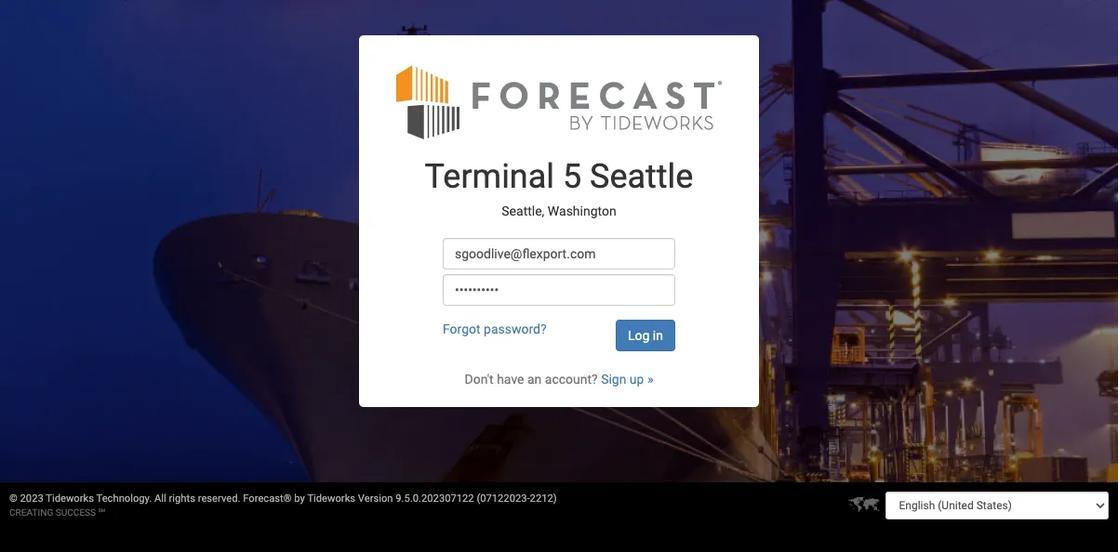 Task type: locate. For each thing, give the bounding box(es) containing it.
forgot
[[443, 322, 481, 336]]

version
[[358, 493, 393, 505]]

2 tideworks from the left
[[307, 493, 356, 505]]

rights
[[169, 493, 195, 505]]

1 horizontal spatial tideworks
[[307, 493, 356, 505]]

reserved.
[[198, 493, 241, 505]]

0 horizontal spatial tideworks
[[46, 493, 94, 505]]

terminal
[[425, 157, 555, 196]]

tideworks up success
[[46, 493, 94, 505]]

sign up » link
[[601, 372, 654, 387]]

9.5.0.202307122
[[396, 493, 474, 505]]

forgot password? link
[[443, 322, 547, 336]]

creating
[[9, 508, 53, 518]]

in
[[653, 328, 663, 343]]

terminal 5 seattle seattle, washington
[[425, 157, 694, 219]]

log
[[628, 328, 650, 343]]

Email or username text field
[[443, 238, 675, 269]]

tideworks right by
[[307, 493, 356, 505]]

have
[[497, 372, 524, 387]]

tideworks
[[46, 493, 94, 505], [307, 493, 356, 505]]

seattle
[[590, 157, 694, 196]]

©
[[9, 493, 18, 505]]

up
[[630, 372, 644, 387]]

sign
[[601, 372, 627, 387]]

℠
[[98, 508, 105, 518]]



Task type: describe. For each thing, give the bounding box(es) containing it.
5
[[563, 157, 582, 196]]

don't
[[465, 372, 494, 387]]

log in button
[[616, 320, 675, 351]]

»
[[648, 372, 654, 387]]

success
[[56, 508, 96, 518]]

technology.
[[96, 493, 152, 505]]

don't have an account? sign up »
[[465, 372, 654, 387]]

forecast®
[[243, 493, 292, 505]]

forgot password? log in
[[443, 322, 663, 343]]

(07122023-
[[477, 493, 530, 505]]

2023
[[20, 493, 43, 505]]

washington
[[548, 204, 617, 219]]

account?
[[545, 372, 598, 387]]

by
[[294, 493, 305, 505]]

© 2023 tideworks technology. all rights reserved. forecast® by tideworks version 9.5.0.202307122 (07122023-2212) creating success ℠
[[9, 493, 557, 518]]

seattle,
[[502, 204, 545, 219]]

Password password field
[[443, 274, 675, 306]]

an
[[528, 372, 542, 387]]

2212)
[[530, 493, 557, 505]]

password?
[[484, 322, 547, 336]]

1 tideworks from the left
[[46, 493, 94, 505]]

all
[[154, 493, 166, 505]]

forecast® by tideworks image
[[396, 63, 722, 140]]



